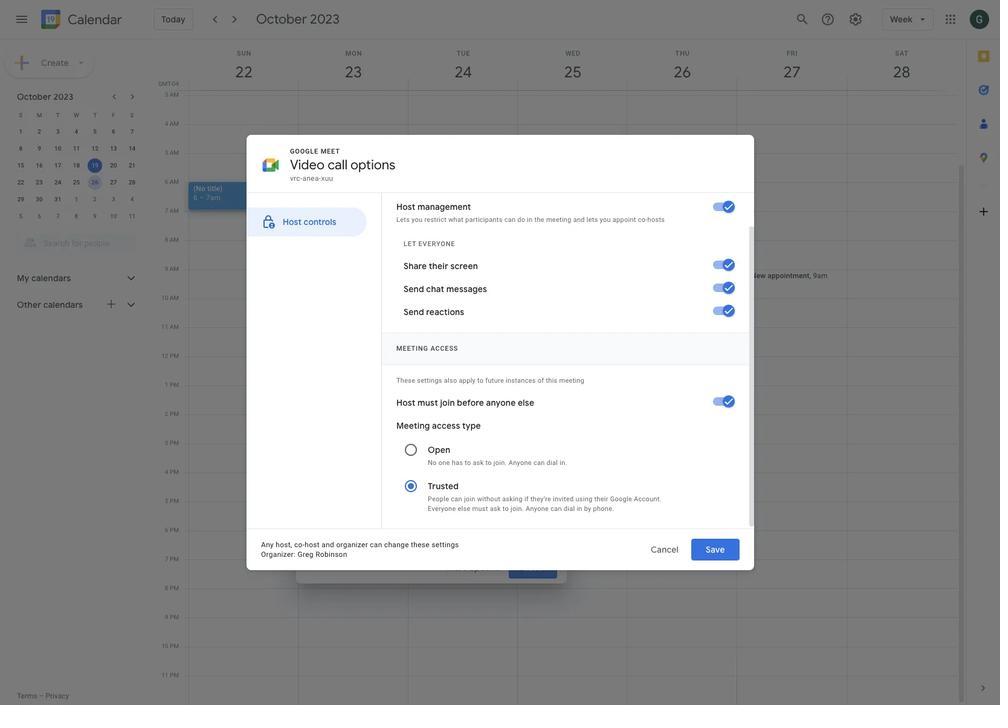 Task type: describe. For each thing, give the bounding box(es) containing it.
3 up 10 "element"
[[56, 128, 60, 135]]

xuu
[[426, 420, 438, 428]]

3 for 3 pm
[[165, 440, 168, 446]]

17
[[54, 162, 61, 169]]

(gmt-04:00) eastern time - new york button
[[384, 299, 534, 321]]

9 am
[[165, 265, 179, 272]]

2 down the 26 element
[[93, 196, 97, 203]]

– inside (no title) 6 – 7am
[[200, 194, 204, 202]]

19
[[92, 162, 98, 169]]

row group containing 1
[[11, 123, 142, 225]]

6 column header from the left
[[737, 39, 848, 90]]

new appointment , 9am
[[752, 272, 828, 280]]

5 column header from the left
[[628, 39, 738, 90]]

meet.google.com/vrc-
[[337, 420, 409, 428]]

0 vertical spatial 2023
[[310, 11, 340, 28]]

appointment
[[426, 417, 469, 425]]

12 for 12 pm
[[162, 353, 168, 359]]

20
[[110, 162, 117, 169]]

22
[[17, 179, 24, 186]]

w
[[74, 112, 79, 118]]

am for 9 am
[[170, 265, 179, 272]]

4 column header from the left
[[518, 39, 628, 90]]

find a time button
[[333, 342, 387, 364]]

4 down w
[[75, 128, 78, 135]]

november 4 element
[[125, 192, 139, 207]]

3 pm
[[165, 440, 179, 446]]

november 5 element
[[14, 209, 28, 224]]

2 pm
[[165, 411, 179, 417]]

pm for 2 pm
[[170, 411, 179, 417]]

20 element
[[106, 158, 121, 173]]

7 up 14
[[130, 128, 134, 135]]

5 for 5 am
[[165, 149, 168, 156]]

2 cell from the left
[[299, 8, 409, 705]]

am for 4 am
[[170, 120, 179, 127]]

3 column header from the left
[[408, 39, 518, 90]]

25
[[73, 179, 80, 186]]

Add title and time text field
[[337, 216, 558, 234]]

new inside cell
[[752, 272, 766, 280]]

3pm
[[439, 426, 454, 434]]

pm for 7 pm
[[170, 556, 179, 562]]

anea-
[[409, 420, 426, 428]]

november 3 element
[[106, 192, 121, 207]]

(no
[[194, 184, 206, 193]]

1 for 1 pm
[[165, 382, 168, 388]]

privacy link
[[46, 692, 69, 700]]

a
[[357, 348, 361, 359]]

1 for november 1 element
[[75, 196, 78, 203]]

meet
[[416, 399, 436, 409]]

time
[[467, 305, 486, 314]]

10 for november 10 element
[[110, 213, 117, 220]]

28
[[129, 179, 136, 186]]

pm for 1 pm
[[170, 382, 179, 388]]

title)
[[207, 184, 223, 193]]

eastern
[[437, 305, 466, 314]]

-
[[489, 305, 491, 314]]

1 pm
[[165, 382, 179, 388]]

november 2 element
[[88, 192, 102, 207]]

guest
[[370, 430, 388, 438]]

26
[[92, 179, 98, 186]]

6 pm
[[165, 527, 179, 533]]

27
[[110, 179, 117, 186]]

10 for 10 pm
[[162, 643, 168, 649]]

6 inside (no title) 6 – 7am
[[194, 194, 198, 202]]

pm for 3 pm
[[170, 440, 179, 446]]

7am
[[206, 194, 221, 202]]

16
[[36, 162, 43, 169]]

19 cell
[[86, 157, 104, 174]]

– right terms "link"
[[39, 692, 44, 700]]

cell containing appointment
[[407, 8, 518, 705]]

6 am
[[165, 178, 179, 185]]

november 7 element
[[51, 209, 65, 224]]

19, today element
[[88, 158, 102, 173]]

7 am
[[165, 207, 179, 214]]

to element
[[453, 283, 458, 293]]

04:00)
[[411, 305, 435, 314]]

26 cell
[[86, 174, 104, 191]]

1 vertical spatial 2023
[[53, 91, 73, 102]]

am for 7 am
[[170, 207, 179, 214]]

join with google meet link
[[337, 393, 446, 415]]

10 am
[[161, 294, 179, 301]]

find
[[337, 348, 355, 359]]

pm for 11 pm
[[170, 672, 179, 678]]

am for 8 am
[[170, 236, 179, 243]]

task
[[380, 251, 398, 262]]

6 for 6 pm
[[165, 527, 168, 533]]

9 for 9 am
[[165, 265, 168, 272]]

30
[[36, 196, 43, 203]]

21
[[129, 162, 136, 169]]

1 horizontal spatial october
[[256, 11, 307, 28]]

15
[[17, 162, 24, 169]]

30 element
[[32, 192, 47, 207]]

1 column header from the left
[[189, 39, 299, 90]]

1 vertical spatial october
[[17, 91, 51, 102]]

6 down f
[[112, 128, 115, 135]]

1 vertical spatial october 2023
[[17, 91, 73, 102]]

row containing 15
[[11, 157, 142, 174]]

join
[[347, 399, 364, 409]]

1 t from the left
[[56, 112, 60, 118]]

november 1 element
[[69, 192, 84, 207]]

(gmt-
[[388, 305, 411, 314]]

14
[[129, 145, 136, 152]]

7 pm
[[165, 556, 179, 562]]

23
[[36, 179, 43, 186]]

appointment 2 – 3pm
[[426, 417, 469, 434]]

row containing (no title)
[[184, 8, 957, 705]]

to
[[348, 430, 354, 438]]

22 element
[[14, 175, 28, 190]]

11 for 11 am
[[161, 324, 168, 330]]

31
[[54, 196, 61, 203]]

task button
[[375, 246, 402, 267]]

row containing 1
[[11, 123, 142, 140]]

row containing 8
[[11, 140, 142, 157]]

am for 6 am
[[170, 178, 179, 185]]

11 am
[[161, 324, 179, 330]]

gmt-04
[[158, 80, 179, 87]]

17 element
[[51, 158, 65, 173]]

9am button
[[627, 268, 729, 501]]

find a time
[[337, 348, 382, 359]]

privacy
[[46, 692, 69, 700]]

pm for 10 pm
[[170, 643, 179, 649]]

28 element
[[125, 175, 139, 190]]

18 element
[[69, 158, 84, 173]]



Task type: vqa. For each thing, say whether or not it's contained in the screenshot.
Other calendars list
no



Task type: locate. For each thing, give the bounding box(es) containing it.
8 am
[[165, 236, 179, 243]]

18
[[73, 162, 80, 169]]

0 vertical spatial 1
[[19, 128, 22, 135]]

7
[[130, 128, 134, 135], [165, 207, 168, 214], [56, 213, 60, 220], [165, 556, 168, 562]]

– inside appointment 2 – 3pm
[[432, 426, 437, 434]]

(no title) 6 – 7am
[[194, 184, 223, 202]]

row containing s
[[11, 106, 142, 123]]

12
[[92, 145, 98, 152], [162, 353, 168, 359]]

11 pm
[[162, 672, 179, 678]]

7 for 7 am
[[165, 207, 168, 214]]

12 pm from the top
[[170, 672, 179, 678]]

11 down '10 pm'
[[162, 672, 168, 678]]

am left (no
[[170, 178, 179, 185]]

6 up 7 am
[[165, 178, 168, 185]]

8 for november 8 element
[[75, 213, 78, 220]]

new right -
[[493, 305, 510, 314]]

2 9am from the left
[[814, 272, 828, 280]]

0 horizontal spatial s
[[19, 112, 23, 118]]

0 vertical spatial october
[[256, 11, 307, 28]]

12 for 12
[[92, 145, 98, 152]]

6
[[112, 128, 115, 135], [165, 178, 168, 185], [194, 194, 198, 202], [38, 213, 41, 220], [165, 527, 168, 533]]

6 for 6 am
[[165, 178, 168, 185]]

7 down 6 am at the left of page
[[165, 207, 168, 214]]

8 down november 1 element
[[75, 213, 78, 220]]

4 am from the top
[[170, 178, 179, 185]]

s left m at top
[[19, 112, 23, 118]]

1 s from the left
[[19, 112, 23, 118]]

7 down 31 element
[[56, 213, 60, 220]]

100
[[356, 430, 368, 438]]

9 pm
[[165, 614, 179, 620]]

8 for 8 am
[[165, 236, 168, 243]]

am down 4 am
[[170, 149, 179, 156]]

8 for 8 pm
[[165, 585, 168, 591]]

2
[[38, 128, 41, 135], [93, 196, 97, 203], [165, 411, 168, 417], [426, 426, 430, 434]]

10 up 17
[[54, 145, 61, 152]]

11 for november 11 element
[[129, 213, 136, 220]]

6 down (no
[[194, 194, 198, 202]]

None search field
[[0, 227, 150, 254]]

3 pm from the top
[[170, 411, 179, 417]]

26 element
[[88, 175, 102, 190]]

2 s from the left
[[130, 112, 134, 118]]

5 down 29 element
[[19, 213, 22, 220]]

25 element
[[69, 175, 84, 190]]

2 pm from the top
[[170, 382, 179, 388]]

6 for november 6 element on the left top
[[38, 213, 41, 220]]

t left f
[[93, 112, 97, 118]]

connections
[[390, 430, 430, 438]]

5 am
[[165, 149, 179, 156]]

4 for november 4 element
[[130, 196, 134, 203]]

10 inside "element"
[[54, 145, 61, 152]]

5 cell from the left
[[737, 8, 848, 705]]

0 horizontal spatial new
[[493, 305, 510, 314]]

with
[[366, 399, 383, 409]]

pm up 7 pm
[[170, 527, 179, 533]]

3
[[165, 91, 168, 98], [56, 128, 60, 135], [112, 196, 115, 203], [165, 440, 168, 446]]

pm for 6 pm
[[170, 527, 179, 533]]

1 pm from the top
[[170, 353, 179, 359]]

october 2023 grid
[[11, 106, 142, 225]]

– up (gmt-04:00) eastern time - new york button
[[453, 283, 458, 293]]

5 am from the top
[[170, 207, 179, 214]]

9 down november 2 element
[[93, 213, 97, 220]]

0 vertical spatial october 2023
[[256, 11, 340, 28]]

pm down 9 pm
[[170, 643, 179, 649]]

am down 7 am
[[170, 236, 179, 243]]

6 am from the top
[[170, 236, 179, 243]]

2 inside appointment 2 – 3pm
[[426, 426, 430, 434]]

am for 10 am
[[170, 294, 179, 301]]

november 9 element
[[88, 209, 102, 224]]

0 horizontal spatial 2023
[[53, 91, 73, 102]]

terms
[[17, 692, 37, 700]]

pm for 4 pm
[[170, 469, 179, 475]]

pm down 4 pm
[[170, 498, 179, 504]]

10 pm
[[162, 643, 179, 649]]

november 6 element
[[32, 209, 47, 224]]

9 up 16
[[38, 145, 41, 152]]

1
[[19, 128, 22, 135], [75, 196, 78, 203], [165, 382, 168, 388]]

am up 5 am
[[170, 120, 179, 127]]

1 up 15
[[19, 128, 22, 135]]

12 inside grid
[[162, 353, 168, 359]]

am down 8 am
[[170, 265, 179, 272]]

pm up 4 pm
[[170, 440, 179, 446]]

november 8 element
[[69, 209, 84, 224]]

12 down the 11 am
[[162, 353, 168, 359]]

1 horizontal spatial s
[[130, 112, 134, 118]]

8 pm from the top
[[170, 556, 179, 562]]

1 vertical spatial 1
[[75, 196, 78, 203]]

york
[[512, 305, 529, 314]]

1 cell from the left
[[189, 8, 299, 705]]

row
[[184, 8, 957, 705], [11, 106, 142, 123], [11, 123, 142, 140], [11, 140, 142, 157], [11, 157, 142, 174], [11, 174, 142, 191], [11, 191, 142, 208], [11, 208, 142, 225]]

10 up the 11 am
[[161, 294, 168, 301]]

3 down gmt-
[[165, 91, 168, 98]]

pm down 7 pm
[[170, 585, 179, 591]]

1 horizontal spatial 12
[[162, 353, 168, 359]]

cell
[[189, 8, 299, 705], [299, 8, 409, 705], [407, 8, 518, 705], [517, 8, 628, 705], [737, 8, 848, 705], [848, 8, 957, 705]]

0 horizontal spatial october 2023
[[17, 91, 73, 102]]

21 element
[[125, 158, 139, 173]]

am down 9 am
[[170, 294, 179, 301]]

24
[[54, 179, 61, 186]]

– down (no
[[200, 194, 204, 202]]

4 for 4 am
[[165, 120, 168, 127]]

9 up '10 pm'
[[165, 614, 168, 620]]

9 pm from the top
[[170, 585, 179, 591]]

11 down 10 am
[[161, 324, 168, 330]]

time
[[363, 348, 382, 359]]

11 element
[[69, 142, 84, 156]]

today
[[161, 14, 185, 25]]

1 horizontal spatial 2023
[[310, 11, 340, 28]]

5 for november 5 element
[[19, 213, 22, 220]]

pm for 9 pm
[[170, 614, 179, 620]]

14 element
[[125, 142, 139, 156]]

2023
[[310, 11, 340, 28], [53, 91, 73, 102]]

grid containing (no title)
[[155, 8, 967, 705]]

13 element
[[106, 142, 121, 156]]

3 cell from the left
[[407, 8, 518, 705]]

4 up 5 pm
[[165, 469, 168, 475]]

appointment
[[768, 272, 810, 280]]

am for 5 am
[[170, 149, 179, 156]]

cell containing new appointment
[[737, 8, 848, 705]]

5
[[93, 128, 97, 135], [165, 149, 168, 156], [19, 213, 22, 220], [165, 498, 168, 504]]

pm down '10 pm'
[[170, 672, 179, 678]]

16 element
[[32, 158, 47, 173]]

am for 3 am
[[170, 91, 179, 98]]

1 vertical spatial 12
[[162, 353, 168, 359]]

am down 6 am at the left of page
[[170, 207, 179, 214]]

s right f
[[130, 112, 134, 118]]

9 for 9 pm
[[165, 614, 168, 620]]

am down 04
[[170, 91, 179, 98]]

5 pm from the top
[[170, 469, 179, 475]]

11 pm from the top
[[170, 643, 179, 649]]

31 element
[[51, 192, 65, 207]]

3 for november 3 'element'
[[112, 196, 115, 203]]

grid
[[155, 8, 967, 705]]

am
[[170, 91, 179, 98], [170, 120, 179, 127], [170, 149, 179, 156], [170, 178, 179, 185], [170, 207, 179, 214], [170, 236, 179, 243], [170, 265, 179, 272], [170, 294, 179, 301], [170, 324, 179, 330]]

8 down 7 pm
[[165, 585, 168, 591]]

pm up 2 pm
[[170, 382, 179, 388]]

7 pm from the top
[[170, 527, 179, 533]]

–
[[200, 194, 204, 202], [453, 283, 458, 293], [432, 426, 437, 434], [39, 692, 44, 700]]

12 pm
[[162, 353, 179, 359]]

pm for 5 pm
[[170, 498, 179, 504]]

29
[[17, 196, 24, 203]]

2 left 3pm
[[426, 426, 430, 434]]

row containing 29
[[11, 191, 142, 208]]

2 down 1 pm
[[165, 411, 168, 417]]

pm up 5 pm
[[170, 469, 179, 475]]

t left w
[[56, 112, 60, 118]]

3 for 3 am
[[165, 91, 168, 98]]

1 horizontal spatial 9am
[[814, 272, 828, 280]]

11 for 11 element
[[73, 145, 80, 152]]

0 horizontal spatial 1
[[19, 128, 22, 135]]

– left 3pm
[[432, 426, 437, 434]]

7 am from the top
[[170, 265, 179, 272]]

calendar
[[68, 11, 122, 28]]

12 up 19
[[92, 145, 98, 152]]

10 up 11 pm
[[162, 643, 168, 649]]

3 up 4 pm
[[165, 440, 168, 446]]

up
[[337, 430, 346, 438]]

9am inside cell
[[814, 272, 828, 280]]

11 for 11 pm
[[162, 672, 168, 678]]

0 horizontal spatial 12
[[92, 145, 98, 152]]

0 horizontal spatial t
[[56, 112, 60, 118]]

5 down 4 pm
[[165, 498, 168, 504]]

4 cell from the left
[[517, 8, 628, 705]]

row containing 5
[[11, 208, 142, 225]]

10 pm from the top
[[170, 614, 179, 620]]

6 cell from the left
[[848, 8, 957, 705]]

4 pm
[[165, 469, 179, 475]]

1 down 25 element
[[75, 196, 78, 203]]

2 down m at top
[[38, 128, 41, 135]]

row group
[[11, 123, 142, 225]]

1 horizontal spatial t
[[93, 112, 97, 118]]

1 down '12 pm'
[[165, 382, 168, 388]]

calendar heading
[[65, 11, 122, 28]]

join with google meet
[[347, 399, 436, 409]]

pm for 12 pm
[[170, 353, 179, 359]]

column header
[[189, 39, 299, 90], [298, 39, 409, 90], [408, 39, 518, 90], [518, 39, 628, 90], [628, 39, 738, 90], [737, 39, 848, 90], [847, 39, 957, 90]]

7 column header from the left
[[847, 39, 957, 90]]

1 am from the top
[[170, 91, 179, 98]]

new inside button
[[493, 305, 510, 314]]

0 vertical spatial new
[[752, 272, 766, 280]]

8 pm
[[165, 585, 179, 591]]

0 vertical spatial 12
[[92, 145, 98, 152]]

2 vertical spatial 1
[[165, 382, 168, 388]]

23 element
[[32, 175, 47, 190]]

pm up 1 pm
[[170, 353, 179, 359]]

4 up 5 am
[[165, 120, 168, 127]]

4 am
[[165, 120, 179, 127]]

7 for 7 pm
[[165, 556, 168, 562]]

15 element
[[14, 158, 28, 173]]

5 up the 12 element
[[93, 128, 97, 135]]

(gmt-04:00) eastern time - new york
[[388, 305, 529, 314]]

0 horizontal spatial october
[[17, 91, 51, 102]]

10 down november 3 'element'
[[110, 213, 117, 220]]

terms – privacy
[[17, 692, 69, 700]]

new
[[752, 272, 766, 280], [493, 305, 510, 314]]

9 am from the top
[[170, 324, 179, 330]]

27 element
[[106, 175, 121, 190]]

8 up 15
[[19, 145, 22, 152]]

04
[[172, 80, 179, 87]]

29 element
[[14, 192, 28, 207]]

5 pm
[[165, 498, 179, 504]]

6 down 30 element
[[38, 213, 41, 220]]

1 9am from the left
[[704, 272, 718, 280]]

4
[[165, 120, 168, 127], [75, 128, 78, 135], [130, 196, 134, 203], [165, 469, 168, 475]]

1 inside grid
[[165, 382, 168, 388]]

10 element
[[51, 142, 65, 156]]

october 2023
[[256, 11, 340, 28], [17, 91, 73, 102]]

9 inside november 9 element
[[93, 213, 97, 220]]

1 horizontal spatial 1
[[75, 196, 78, 203]]

pm
[[170, 353, 179, 359], [170, 382, 179, 388], [170, 411, 179, 417], [170, 440, 179, 446], [170, 469, 179, 475], [170, 498, 179, 504], [170, 527, 179, 533], [170, 556, 179, 562], [170, 585, 179, 591], [170, 614, 179, 620], [170, 643, 179, 649], [170, 672, 179, 678]]

t
[[56, 112, 60, 118], [93, 112, 97, 118]]

0 horizontal spatial 9am
[[704, 272, 718, 280]]

new left the appointment
[[752, 272, 766, 280]]

9 up 10 am
[[165, 265, 168, 272]]

f
[[112, 112, 115, 118]]

13
[[110, 145, 117, 152]]

9
[[38, 145, 41, 152], [93, 213, 97, 220], [165, 265, 168, 272], [165, 614, 168, 620]]

row containing 22
[[11, 174, 142, 191]]

12 inside row
[[92, 145, 98, 152]]

7 for 'november 7' element
[[56, 213, 60, 220]]

8 up 9 am
[[165, 236, 168, 243]]

terms link
[[17, 692, 37, 700]]

2 column header from the left
[[298, 39, 409, 90]]

pm for 8 pm
[[170, 585, 179, 591]]

10 for 10 am
[[161, 294, 168, 301]]

1 horizontal spatial october 2023
[[256, 11, 340, 28]]

9am cell
[[627, 8, 738, 705]]

cell containing (no title)
[[189, 8, 299, 705]]

2 am from the top
[[170, 120, 179, 127]]

pm down 6 pm
[[170, 556, 179, 562]]

5 for 5 pm
[[165, 498, 168, 504]]

,
[[810, 272, 812, 280]]

3 am
[[165, 91, 179, 98]]

9am inside 'button'
[[704, 272, 718, 280]]

calendar element
[[39, 7, 122, 34]]

11 down november 4 element
[[129, 213, 136, 220]]

pm down 1 pm
[[170, 411, 179, 417]]

october
[[256, 11, 307, 28], [17, 91, 51, 102]]

3 down "27" element
[[112, 196, 115, 203]]

9 for november 9 element
[[93, 213, 97, 220]]

main drawer image
[[15, 12, 29, 27]]

6 up 7 pm
[[165, 527, 168, 533]]

10 for 10 "element"
[[54, 145, 61, 152]]

11 inside november 11 element
[[129, 213, 136, 220]]

4 pm from the top
[[170, 440, 179, 446]]

google
[[385, 399, 414, 409]]

1 horizontal spatial new
[[752, 272, 766, 280]]

2 horizontal spatial 1
[[165, 382, 168, 388]]

5 down 4 am
[[165, 149, 168, 156]]

9am
[[704, 272, 718, 280], [814, 272, 828, 280]]

november 10 element
[[106, 209, 121, 224]]

tab list
[[968, 39, 1001, 671]]

2 t from the left
[[93, 112, 97, 118]]

8 am from the top
[[170, 294, 179, 301]]

4 down 28 element
[[130, 196, 134, 203]]

november 11 element
[[125, 209, 139, 224]]

11 inside 11 element
[[73, 145, 80, 152]]

today button
[[154, 8, 193, 30]]

11 up the 18
[[73, 145, 80, 152]]

s
[[19, 112, 23, 118], [130, 112, 134, 118]]

am for 11 am
[[170, 324, 179, 330]]

10
[[54, 145, 61, 152], [110, 213, 117, 220], [161, 294, 168, 301], [162, 643, 168, 649]]

7 down 6 pm
[[165, 556, 168, 562]]

4 for 4 pm
[[165, 469, 168, 475]]

12 element
[[88, 142, 102, 156]]

am up '12 pm'
[[170, 324, 179, 330]]

pm down the 8 pm
[[170, 614, 179, 620]]

3 am from the top
[[170, 149, 179, 156]]

5 inside november 5 element
[[19, 213, 22, 220]]

24 element
[[51, 175, 65, 190]]

6 pm from the top
[[170, 498, 179, 504]]

m
[[37, 112, 42, 118]]

1 vertical spatial new
[[493, 305, 510, 314]]

meet.google.com/vrc-anea-xuu up to 100 guest connections
[[337, 420, 438, 438]]

gmt-
[[158, 80, 172, 87]]

3 inside 'element'
[[112, 196, 115, 203]]



